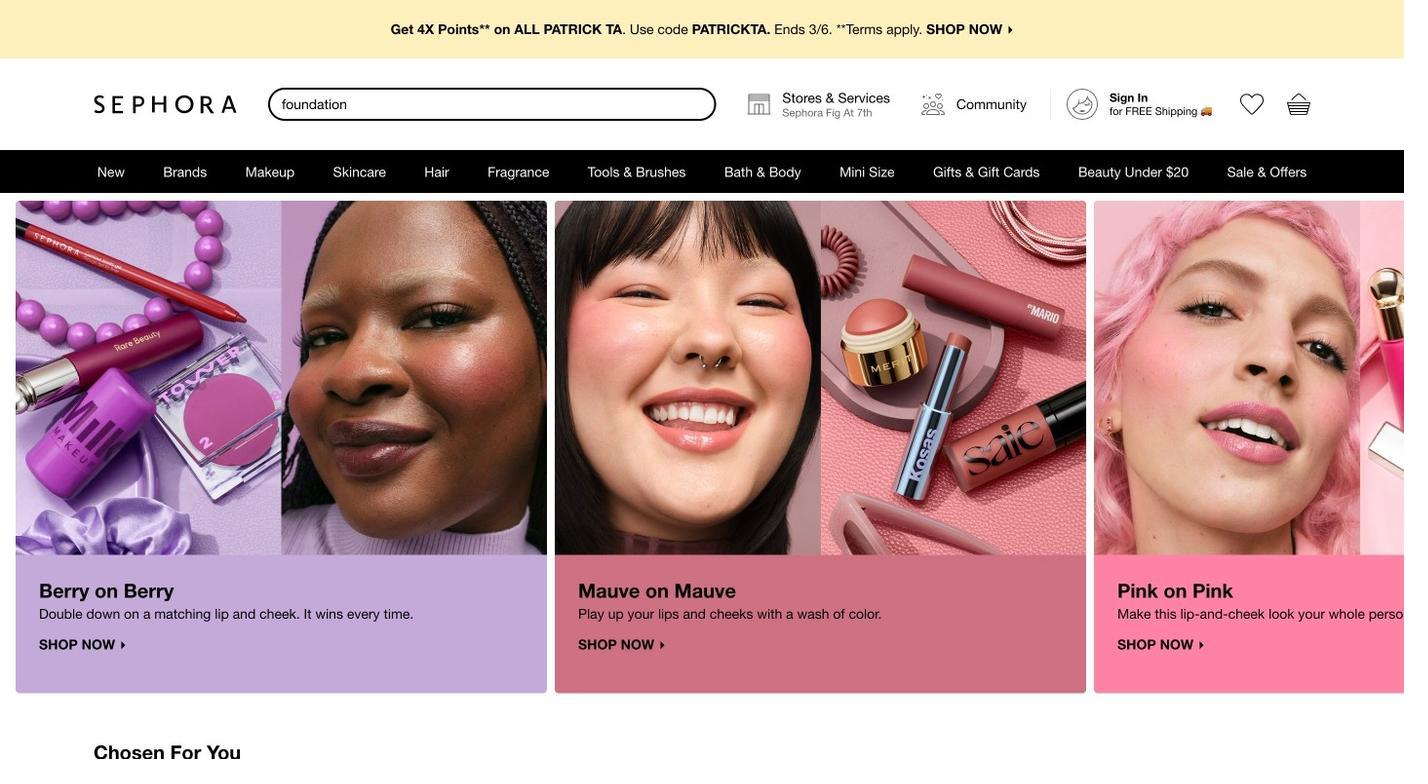 Task type: describe. For each thing, give the bounding box(es) containing it.
sephora homepage image
[[94, 95, 237, 114]]

go to basket image
[[1287, 93, 1311, 116]]



Task type: locate. For each thing, give the bounding box(es) containing it.
None search field
[[268, 88, 716, 121]]

Search search field
[[270, 90, 714, 119]]

None field
[[268, 88, 716, 121]]



Task type: vqa. For each thing, say whether or not it's contained in the screenshot.
search box
yes



